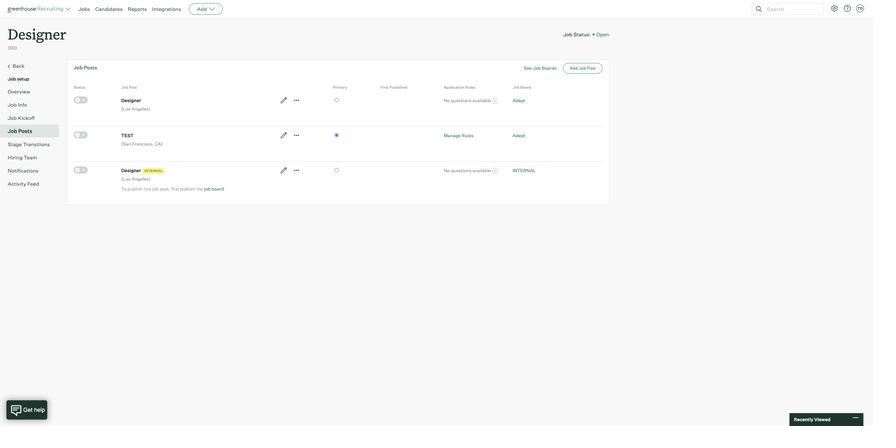 Task type: vqa. For each thing, say whether or not it's contained in the screenshot.
the topmost Angeles)
yes



Task type: describe. For each thing, give the bounding box(es) containing it.
angeles) inside designer (los angeles)
[[132, 106, 151, 112]]

boards
[[542, 65, 557, 71]]

open
[[597, 31, 610, 38]]

jobs link
[[78, 6, 90, 12]]

job info link
[[8, 101, 57, 109]]

post,
[[160, 186, 170, 192]]

reports link
[[128, 6, 147, 12]]

job status:
[[564, 31, 591, 38]]

rules for manage rules
[[462, 133, 474, 138]]

hiring team link
[[8, 154, 57, 161]]

0 vertical spatial posts
[[84, 64, 97, 71]]

team
[[24, 154, 37, 161]]

designer (50)
[[8, 24, 66, 51]]

reports
[[128, 6, 147, 12]]

manage
[[444, 133, 461, 138]]

add for add job post
[[570, 66, 578, 71]]

configure image
[[831, 5, 839, 12]]

first published
[[381, 85, 408, 90]]

overview link
[[8, 88, 57, 95]]

no questions available for adept
[[444, 98, 493, 103]]

test (san francisco, ca)
[[121, 133, 163, 147]]

recently
[[795, 417, 814, 423]]

ca)
[[155, 141, 163, 147]]

status:
[[574, 31, 591, 38]]

adept for designer (los angeles)
[[513, 98, 526, 103]]

viewed
[[815, 417, 831, 423]]

info
[[18, 102, 27, 108]]

2 job from the left
[[204, 186, 211, 192]]

job info
[[8, 102, 27, 108]]

first
[[171, 186, 179, 192]]

integrations link
[[152, 6, 181, 12]]

feed
[[27, 181, 39, 187]]

.
[[224, 186, 225, 192]]

candidates
[[95, 6, 123, 12]]

job post
[[121, 85, 137, 90]]

job kickoff
[[8, 115, 35, 121]]

candidates link
[[95, 6, 123, 12]]

stage
[[8, 141, 22, 148]]

the
[[196, 186, 203, 192]]

designer for designer internal (los angeles)
[[121, 168, 141, 173]]

see job boards
[[524, 65, 557, 71]]

test
[[121, 133, 134, 138]]

no for adept
[[444, 98, 450, 103]]

questions for adept
[[451, 98, 472, 103]]

(los inside designer (los angeles)
[[121, 106, 131, 112]]

board
[[212, 186, 224, 192]]

job board link
[[204, 186, 224, 192]]

job kickoff link
[[8, 114, 57, 122]]

1 vertical spatial job posts
[[8, 128, 32, 134]]

transitions
[[23, 141, 50, 148]]

job posts link
[[8, 127, 57, 135]]

status
[[74, 85, 85, 90]]

kickoff
[[18, 115, 35, 121]]

rules for application rules
[[466, 85, 476, 90]]

designer for designer (50)
[[8, 24, 66, 43]]

notifications link
[[8, 167, 57, 175]]

questions for internal
[[451, 168, 472, 173]]

0 vertical spatial job posts
[[74, 64, 97, 71]]

adept link for designer (los angeles)
[[513, 98, 526, 103]]

activity feed
[[8, 181, 39, 187]]

designer (los angeles)
[[121, 98, 151, 112]]



Task type: locate. For each thing, give the bounding box(es) containing it.
job setup
[[8, 76, 29, 82]]

1 vertical spatial angeles)
[[132, 176, 151, 182]]

francisco,
[[132, 141, 154, 147]]

this
[[144, 186, 151, 192]]

td button
[[857, 5, 865, 12]]

adept link for test (san francisco, ca)
[[513, 133, 526, 138]]

post
[[588, 66, 596, 71], [129, 85, 137, 90]]

adept link
[[513, 98, 526, 103], [513, 133, 526, 138]]

job
[[564, 31, 573, 38], [74, 64, 83, 71], [533, 65, 541, 71], [579, 66, 587, 71], [8, 76, 16, 82], [121, 85, 128, 90], [513, 85, 520, 90], [8, 102, 17, 108], [8, 115, 17, 121], [8, 128, 17, 134]]

add
[[197, 6, 207, 12], [570, 66, 578, 71]]

0 vertical spatial questions
[[451, 98, 472, 103]]

add button
[[189, 3, 223, 15]]

integrations
[[152, 6, 181, 12]]

(los
[[121, 106, 131, 112], [121, 176, 131, 182]]

2 publish from the left
[[180, 186, 195, 192]]

jobs
[[78, 6, 90, 12]]

1 horizontal spatial posts
[[84, 64, 97, 71]]

posts
[[84, 64, 97, 71], [18, 128, 32, 134]]

0 vertical spatial available
[[473, 98, 492, 103]]

1 publish from the left
[[128, 186, 143, 192]]

(los down the job post
[[121, 106, 131, 112]]

1 vertical spatial adept link
[[513, 133, 526, 138]]

0 vertical spatial adept link
[[513, 98, 526, 103]]

1 adept link from the top
[[513, 98, 526, 103]]

td
[[858, 6, 864, 11]]

1 no from the top
[[444, 98, 450, 103]]

designer down greenhouse recruiting 'image'
[[8, 24, 66, 43]]

0 vertical spatial post
[[588, 66, 596, 71]]

designer link
[[8, 18, 66, 45]]

angeles) inside 'designer internal (los angeles)'
[[132, 176, 151, 182]]

posts down kickoff
[[18, 128, 32, 134]]

designer internal (los angeles)
[[121, 168, 163, 182]]

2 adept link from the top
[[513, 133, 526, 138]]

job board
[[513, 85, 532, 90]]

hiring
[[8, 154, 23, 161]]

2 no questions available from the top
[[444, 168, 493, 173]]

0 horizontal spatial job posts
[[8, 128, 32, 134]]

0 horizontal spatial job
[[152, 186, 159, 192]]

add job post link
[[563, 63, 603, 74]]

internal
[[144, 169, 163, 173]]

0 horizontal spatial posts
[[18, 128, 32, 134]]

1 vertical spatial questions
[[451, 168, 472, 173]]

1 vertical spatial rules
[[462, 133, 474, 138]]

angeles) up "this" on the top left
[[132, 176, 151, 182]]

job
[[152, 186, 159, 192], [204, 186, 211, 192]]

job right the
[[204, 186, 211, 192]]

board
[[521, 85, 532, 90]]

2 angeles) from the top
[[132, 176, 151, 182]]

first
[[381, 85, 389, 90]]

0 horizontal spatial post
[[129, 85, 137, 90]]

0 vertical spatial angeles)
[[132, 106, 151, 112]]

designer inside 'designer internal (los angeles)'
[[121, 168, 141, 173]]

application
[[444, 85, 465, 90]]

angeles) down the job post
[[132, 106, 151, 112]]

no
[[444, 98, 450, 103], [444, 168, 450, 173]]

internal link
[[513, 168, 536, 173]]

posts up the status
[[84, 64, 97, 71]]

add inside popup button
[[197, 6, 207, 12]]

see job boards link
[[524, 65, 557, 71]]

available for adept
[[473, 98, 492, 103]]

1 horizontal spatial job
[[204, 186, 211, 192]]

1 (los from the top
[[121, 106, 131, 112]]

0 vertical spatial rules
[[466, 85, 476, 90]]

None radio
[[335, 98, 339, 102], [335, 133, 339, 137], [335, 168, 339, 172], [335, 98, 339, 102], [335, 133, 339, 137], [335, 168, 339, 172]]

1 adept from the top
[[513, 98, 526, 103]]

activity
[[8, 181, 26, 187]]

add job post
[[570, 66, 596, 71]]

manage rules
[[444, 133, 474, 138]]

available for internal
[[473, 168, 492, 173]]

available
[[473, 98, 492, 103], [473, 168, 492, 173]]

stage transitions link
[[8, 140, 57, 148]]

(los inside 'designer internal (los angeles)'
[[121, 176, 131, 182]]

hiring team
[[8, 154, 37, 161]]

1 horizontal spatial publish
[[180, 186, 195, 192]]

published
[[390, 85, 408, 90]]

adept
[[513, 98, 526, 103], [513, 133, 526, 138]]

application rules
[[444, 85, 476, 90]]

designer inside designer (los angeles)
[[121, 98, 141, 103]]

1 questions from the top
[[451, 98, 472, 103]]

1 vertical spatial no questions available
[[444, 168, 493, 173]]

1 no questions available from the top
[[444, 98, 493, 103]]

setup
[[17, 76, 29, 82]]

2 adept from the top
[[513, 133, 526, 138]]

0 vertical spatial (los
[[121, 106, 131, 112]]

rules
[[466, 85, 476, 90], [462, 133, 474, 138]]

see
[[524, 65, 532, 71]]

publish right to
[[128, 186, 143, 192]]

0 horizontal spatial publish
[[128, 186, 143, 192]]

1 vertical spatial no
[[444, 168, 450, 173]]

1 vertical spatial (los
[[121, 176, 131, 182]]

no for internal
[[444, 168, 450, 173]]

rules right "manage"
[[462, 133, 474, 138]]

publish left the
[[180, 186, 195, 192]]

overview
[[8, 88, 30, 95]]

job posts
[[74, 64, 97, 71], [8, 128, 32, 134]]

job posts down job kickoff
[[8, 128, 32, 134]]

add for add
[[197, 6, 207, 12]]

1 vertical spatial designer
[[121, 98, 141, 103]]

rules right 'application'
[[466, 85, 476, 90]]

adept for test (san francisco, ca)
[[513, 133, 526, 138]]

None checkbox
[[74, 167, 88, 174]]

stage transitions
[[8, 141, 50, 148]]

designer for designer (los angeles)
[[121, 98, 141, 103]]

1 vertical spatial add
[[570, 66, 578, 71]]

0 vertical spatial add
[[197, 6, 207, 12]]

job posts up the status
[[74, 64, 97, 71]]

2 (los from the top
[[121, 176, 131, 182]]

publish
[[128, 186, 143, 192], [180, 186, 195, 192]]

notifications
[[8, 167, 38, 174]]

to publish this job post, first publish the job board .
[[121, 186, 225, 192]]

Search text field
[[766, 4, 818, 14]]

activity feed link
[[8, 180, 57, 188]]

(los up to
[[121, 176, 131, 182]]

no questions available
[[444, 98, 493, 103], [444, 168, 493, 173]]

back
[[13, 63, 24, 69]]

td button
[[856, 3, 866, 14]]

job right "this" on the top left
[[152, 186, 159, 192]]

designer
[[8, 24, 66, 43], [121, 98, 141, 103], [121, 168, 141, 173]]

designer up to
[[121, 168, 141, 173]]

2 questions from the top
[[451, 168, 472, 173]]

(50)
[[8, 45, 17, 51]]

(san
[[121, 141, 131, 147]]

2 no from the top
[[444, 168, 450, 173]]

0 vertical spatial no questions available
[[444, 98, 493, 103]]

0 vertical spatial designer
[[8, 24, 66, 43]]

internal
[[513, 168, 536, 173]]

2 vertical spatial designer
[[121, 168, 141, 173]]

1 angeles) from the top
[[132, 106, 151, 112]]

0 vertical spatial adept
[[513, 98, 526, 103]]

recently viewed
[[795, 417, 831, 423]]

1 horizontal spatial post
[[588, 66, 596, 71]]

1 horizontal spatial job posts
[[74, 64, 97, 71]]

designer down the job post
[[121, 98, 141, 103]]

1 vertical spatial post
[[129, 85, 137, 90]]

1 vertical spatial available
[[473, 168, 492, 173]]

1 horizontal spatial add
[[570, 66, 578, 71]]

1 job from the left
[[152, 186, 159, 192]]

0 vertical spatial no
[[444, 98, 450, 103]]

no questions available for internal
[[444, 168, 493, 173]]

to
[[121, 186, 127, 192]]

questions
[[451, 98, 472, 103], [451, 168, 472, 173]]

primary
[[333, 85, 347, 90]]

greenhouse recruiting image
[[8, 5, 66, 13]]

0 horizontal spatial add
[[197, 6, 207, 12]]

1 vertical spatial adept
[[513, 133, 526, 138]]

back link
[[8, 62, 57, 70]]

None checkbox
[[74, 96, 88, 103], [74, 131, 88, 139], [74, 96, 88, 103], [74, 131, 88, 139]]

1 vertical spatial posts
[[18, 128, 32, 134]]

manage rules link
[[444, 133, 474, 138]]

2 available from the top
[[473, 168, 492, 173]]

1 available from the top
[[473, 98, 492, 103]]



